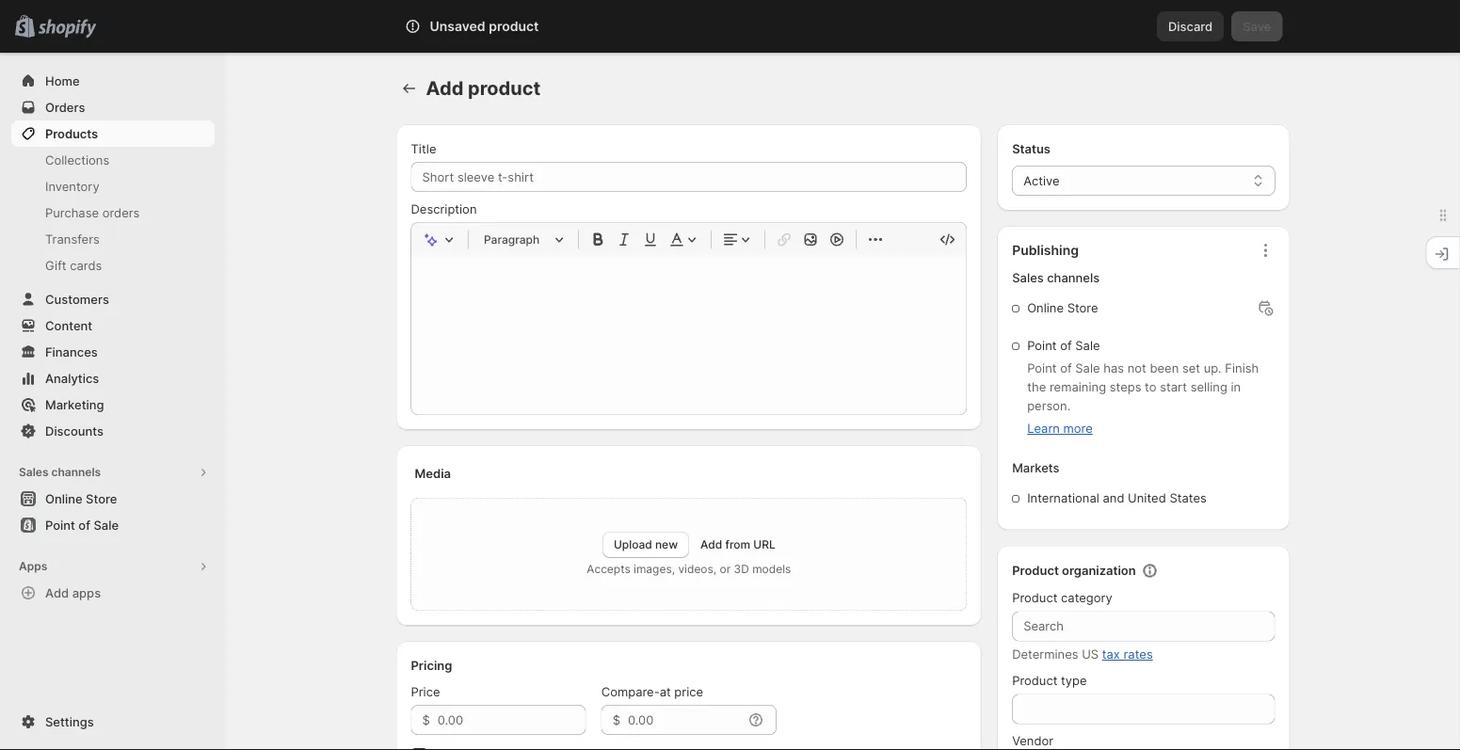 Task type: describe. For each thing, give the bounding box(es) containing it.
been
[[1150, 361, 1179, 376]]

international and united states
[[1027, 491, 1207, 506]]

transfers
[[45, 232, 100, 246]]

add from url button
[[701, 538, 776, 552]]

customers
[[45, 292, 109, 306]]

add product
[[426, 77, 541, 100]]

gift
[[45, 258, 66, 273]]

learn
[[1027, 421, 1060, 436]]

selling
[[1191, 380, 1228, 395]]

online store button
[[0, 486, 226, 512]]

set
[[1183, 361, 1201, 376]]

states
[[1170, 491, 1207, 506]]

product type
[[1012, 674, 1087, 688]]

united
[[1128, 491, 1166, 506]]

determines
[[1012, 647, 1079, 662]]

unsaved product
[[430, 18, 539, 34]]

the
[[1027, 380, 1046, 395]]

store inside button
[[86, 492, 117, 506]]

active
[[1024, 173, 1060, 188]]

add for add product
[[426, 77, 464, 100]]

discard button
[[1157, 11, 1224, 41]]

point of sale inside button
[[45, 518, 119, 532]]

shopify image
[[38, 19, 96, 38]]

paragraph
[[484, 233, 540, 246]]

analytics link
[[11, 365, 215, 392]]

accepts
[[587, 563, 631, 576]]

publishing
[[1012, 242, 1079, 258]]

finish
[[1225, 361, 1259, 376]]

Price text field
[[438, 705, 586, 735]]

product for product organization
[[1012, 564, 1059, 578]]

search button
[[457, 11, 1003, 41]]

upload new
[[614, 538, 678, 552]]

sales channels button
[[11, 459, 215, 486]]

save button
[[1232, 11, 1283, 41]]

1 horizontal spatial sales channels
[[1012, 271, 1100, 285]]

learn more link
[[1027, 421, 1093, 436]]

person.
[[1027, 399, 1071, 413]]

remaining
[[1050, 380, 1106, 395]]

description
[[411, 201, 477, 216]]

product category
[[1012, 591, 1113, 605]]

add for add from url
[[701, 538, 723, 552]]

orders
[[102, 205, 140, 220]]

images,
[[634, 563, 675, 576]]

media
[[415, 466, 451, 481]]

collections
[[45, 153, 109, 167]]

sales channels inside button
[[19, 466, 101, 479]]

0 vertical spatial sale
[[1076, 338, 1100, 353]]

transfers link
[[11, 226, 215, 252]]

point of sale link
[[11, 512, 215, 539]]

0 vertical spatial point
[[1027, 338, 1057, 353]]

upload new button
[[603, 532, 689, 558]]

tax rates link
[[1102, 647, 1153, 662]]

apps
[[72, 586, 101, 600]]

products
[[45, 126, 98, 141]]

compare-
[[601, 685, 660, 699]]

gift cards
[[45, 258, 102, 273]]

point inside the point of sale has not been set up. finish the remaining steps to start selling in person. learn more
[[1027, 361, 1057, 376]]

product organization
[[1012, 564, 1136, 578]]

discard
[[1169, 19, 1213, 33]]

url
[[754, 538, 776, 552]]

purchase
[[45, 205, 99, 220]]

in
[[1231, 380, 1241, 395]]

product for product category
[[1012, 591, 1058, 605]]

collections link
[[11, 147, 215, 173]]

price
[[411, 685, 440, 699]]

Compare-at price text field
[[628, 705, 743, 735]]

at
[[660, 685, 671, 699]]

3d
[[734, 563, 749, 576]]

or
[[720, 563, 731, 576]]

not
[[1128, 361, 1147, 376]]

add apps button
[[11, 580, 215, 606]]

from
[[726, 538, 751, 552]]

add for add apps
[[45, 586, 69, 600]]

0 vertical spatial of
[[1060, 338, 1072, 353]]

orders link
[[11, 94, 215, 121]]

online store inside online store link
[[45, 492, 117, 506]]

price
[[675, 685, 703, 699]]

new
[[655, 538, 678, 552]]

$ for compare-at price
[[613, 713, 621, 727]]

category
[[1061, 591, 1113, 605]]

discounts link
[[11, 418, 215, 444]]

tax
[[1102, 647, 1120, 662]]

status
[[1012, 141, 1051, 156]]

purchase orders
[[45, 205, 140, 220]]



Task type: locate. For each thing, give the bounding box(es) containing it.
0 vertical spatial store
[[1067, 301, 1098, 315]]

1 vertical spatial product
[[468, 77, 541, 100]]

Title text field
[[411, 162, 967, 192]]

online inside online store link
[[45, 492, 83, 506]]

product
[[1012, 564, 1059, 578], [1012, 591, 1058, 605], [1012, 674, 1058, 688]]

finances
[[45, 345, 98, 359]]

marketing link
[[11, 392, 215, 418]]

2 horizontal spatial add
[[701, 538, 723, 552]]

1 vertical spatial sales
[[19, 466, 49, 479]]

point of sale button
[[0, 512, 226, 539]]

0 vertical spatial add
[[426, 77, 464, 100]]

1 horizontal spatial online
[[1027, 301, 1064, 315]]

1 vertical spatial of
[[1060, 361, 1072, 376]]

of inside the point of sale has not been set up. finish the remaining steps to start selling in person. learn more
[[1060, 361, 1072, 376]]

sale inside button
[[94, 518, 119, 532]]

finances link
[[11, 339, 215, 365]]

channels
[[1047, 271, 1100, 285], [51, 466, 101, 479]]

1 horizontal spatial store
[[1067, 301, 1098, 315]]

markets
[[1012, 461, 1060, 476]]

vendor
[[1012, 734, 1054, 749]]

settings link
[[11, 709, 215, 735]]

home
[[45, 73, 80, 88]]

more
[[1063, 421, 1093, 436]]

1 vertical spatial add
[[701, 538, 723, 552]]

online store
[[1027, 301, 1098, 315], [45, 492, 117, 506]]

$ for price
[[422, 713, 430, 727]]

1 product from the top
[[1012, 564, 1059, 578]]

product right unsaved
[[489, 18, 539, 34]]

2 vertical spatial sale
[[94, 518, 119, 532]]

pricing
[[411, 658, 452, 673]]

0 horizontal spatial online
[[45, 492, 83, 506]]

online store down publishing
[[1027, 301, 1098, 315]]

sales down publishing
[[1012, 271, 1044, 285]]

0 horizontal spatial online store
[[45, 492, 117, 506]]

apps
[[19, 560, 47, 573]]

channels inside button
[[51, 466, 101, 479]]

1 vertical spatial channels
[[51, 466, 101, 479]]

point of sale up remaining
[[1027, 338, 1100, 353]]

2 vertical spatial point
[[45, 518, 75, 532]]

store down the "sales channels" button
[[86, 492, 117, 506]]

analytics
[[45, 371, 99, 386]]

inventory link
[[11, 173, 215, 200]]

online
[[1027, 301, 1064, 315], [45, 492, 83, 506]]

product for product type
[[1012, 674, 1058, 688]]

settings
[[45, 715, 94, 729]]

0 horizontal spatial channels
[[51, 466, 101, 479]]

has
[[1104, 361, 1124, 376]]

0 horizontal spatial $
[[422, 713, 430, 727]]

up.
[[1204, 361, 1222, 376]]

determines us tax rates
[[1012, 647, 1153, 662]]

sales channels
[[1012, 271, 1100, 285], [19, 466, 101, 479]]

$ down compare-
[[613, 713, 621, 727]]

home link
[[11, 68, 215, 94]]

online down publishing
[[1027, 301, 1064, 315]]

add left from
[[701, 538, 723, 552]]

2 vertical spatial of
[[78, 518, 90, 532]]

2 vertical spatial add
[[45, 586, 69, 600]]

online store down the "sales channels" button
[[45, 492, 117, 506]]

cards
[[70, 258, 102, 273]]

sales
[[1012, 271, 1044, 285], [19, 466, 49, 479]]

channels down discounts
[[51, 466, 101, 479]]

product down "product organization"
[[1012, 591, 1058, 605]]

add
[[426, 77, 464, 100], [701, 538, 723, 552], [45, 586, 69, 600]]

1 vertical spatial online store
[[45, 492, 117, 506]]

0 horizontal spatial sales channels
[[19, 466, 101, 479]]

product down the determines
[[1012, 674, 1058, 688]]

2 product from the top
[[1012, 591, 1058, 605]]

product down search at the top
[[468, 77, 541, 100]]

sale
[[1076, 338, 1100, 353], [1076, 361, 1100, 376], [94, 518, 119, 532]]

1 horizontal spatial add
[[426, 77, 464, 100]]

3 product from the top
[[1012, 674, 1058, 688]]

1 horizontal spatial online store
[[1027, 301, 1098, 315]]

0 horizontal spatial add
[[45, 586, 69, 600]]

accepts images, videos, or 3d models
[[587, 563, 791, 576]]

1 vertical spatial sale
[[1076, 361, 1100, 376]]

1 vertical spatial point
[[1027, 361, 1057, 376]]

paragraph button
[[476, 228, 571, 251]]

0 horizontal spatial point of sale
[[45, 518, 119, 532]]

us
[[1082, 647, 1099, 662]]

$ down price
[[422, 713, 430, 727]]

1 vertical spatial store
[[86, 492, 117, 506]]

organization
[[1062, 564, 1136, 578]]

1 vertical spatial point of sale
[[45, 518, 119, 532]]

0 vertical spatial channels
[[1047, 271, 1100, 285]]

marketing
[[45, 397, 104, 412]]

0 vertical spatial sales channels
[[1012, 271, 1100, 285]]

and
[[1103, 491, 1125, 506]]

start
[[1160, 380, 1187, 395]]

2 $ from the left
[[613, 713, 621, 727]]

online down the "sales channels" button
[[45, 492, 83, 506]]

discounts
[[45, 424, 104, 438]]

1 vertical spatial sales channels
[[19, 466, 101, 479]]

add left apps
[[45, 586, 69, 600]]

videos,
[[678, 563, 717, 576]]

1 horizontal spatial channels
[[1047, 271, 1100, 285]]

0 vertical spatial point of sale
[[1027, 338, 1100, 353]]

steps
[[1110, 380, 1142, 395]]

to
[[1145, 380, 1157, 395]]

sales down discounts
[[19, 466, 49, 479]]

1 horizontal spatial $
[[613, 713, 621, 727]]

search
[[488, 19, 528, 33]]

2 vertical spatial product
[[1012, 674, 1058, 688]]

0 vertical spatial product
[[489, 18, 539, 34]]

0 vertical spatial online store
[[1027, 301, 1098, 315]]

rates
[[1124, 647, 1153, 662]]

type
[[1061, 674, 1087, 688]]

point inside button
[[45, 518, 75, 532]]

1 vertical spatial product
[[1012, 591, 1058, 605]]

add from url
[[701, 538, 776, 552]]

1 $ from the left
[[422, 713, 430, 727]]

add apps
[[45, 586, 101, 600]]

Product type text field
[[1012, 694, 1275, 725]]

0 vertical spatial online
[[1027, 301, 1064, 315]]

1 horizontal spatial point of sale
[[1027, 338, 1100, 353]]

save
[[1243, 19, 1272, 33]]

product up product category
[[1012, 564, 1059, 578]]

product for unsaved product
[[489, 18, 539, 34]]

$
[[422, 713, 430, 727], [613, 713, 621, 727]]

add inside button
[[45, 586, 69, 600]]

sales channels down publishing
[[1012, 271, 1100, 285]]

sales inside button
[[19, 466, 49, 479]]

content link
[[11, 313, 215, 339]]

0 horizontal spatial sales
[[19, 466, 49, 479]]

0 vertical spatial sales
[[1012, 271, 1044, 285]]

compare-at price
[[601, 685, 703, 699]]

channels down publishing
[[1047, 271, 1100, 285]]

products link
[[11, 121, 215, 147]]

models
[[752, 563, 791, 576]]

add down unsaved
[[426, 77, 464, 100]]

0 vertical spatial product
[[1012, 564, 1059, 578]]

international
[[1027, 491, 1100, 506]]

point of sale has not been set up. finish the remaining steps to start selling in person. learn more
[[1027, 361, 1259, 436]]

of
[[1060, 338, 1072, 353], [1060, 361, 1072, 376], [78, 518, 90, 532]]

title
[[411, 141, 436, 156]]

unsaved
[[430, 18, 486, 34]]

1 horizontal spatial sales
[[1012, 271, 1044, 285]]

inventory
[[45, 179, 99, 193]]

store down publishing
[[1067, 301, 1098, 315]]

apps button
[[11, 554, 215, 580]]

of inside button
[[78, 518, 90, 532]]

gift cards link
[[11, 252, 215, 279]]

orders
[[45, 100, 85, 114]]

content
[[45, 318, 92, 333]]

1 vertical spatial online
[[45, 492, 83, 506]]

sale inside the point of sale has not been set up. finish the remaining steps to start selling in person. learn more
[[1076, 361, 1100, 376]]

point of sale down online store link
[[45, 518, 119, 532]]

0 horizontal spatial store
[[86, 492, 117, 506]]

product for add product
[[468, 77, 541, 100]]

sales channels down discounts
[[19, 466, 101, 479]]



Task type: vqa. For each thing, say whether or not it's contained in the screenshot.
bottom "point of sale"
yes



